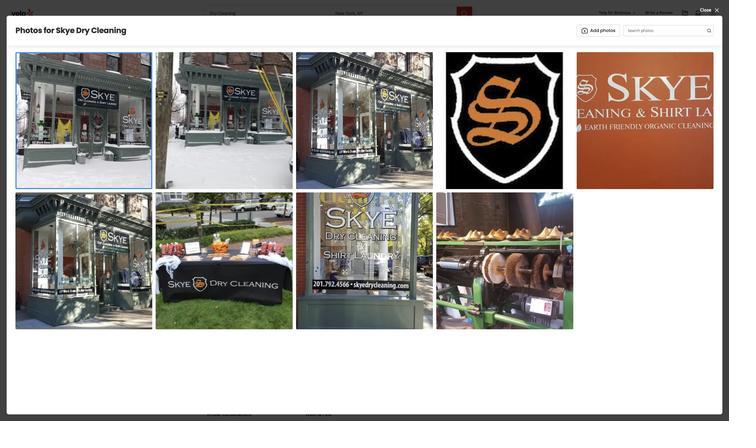 Task type: locate. For each thing, give the bounding box(es) containing it.
hours down sewing
[[270, 89, 279, 94]]

1 vertical spatial business
[[507, 269, 521, 274]]

at
[[422, 269, 425, 274]]

1 vertical spatial 5 star rating image
[[445, 257, 469, 261]]

write left review at the top right of the page
[[646, 10, 656, 15]]

recently
[[458, 112, 470, 117]]

edit
[[347, 80, 354, 84]]

hours right the 8
[[430, 85, 443, 91]]

sewing
[[266, 78, 281, 85]]

might
[[434, 227, 450, 235]]

leather up mending
[[306, 298, 322, 304]]

read for essential
[[448, 273, 455, 278]]

1145
[[427, 172, 437, 178]]

0 horizontal spatial ,
[[263, 78, 264, 85]]

open 7:00 am - 7:00 pm
[[207, 88, 258, 94]]

photo
[[281, 104, 294, 111]]

2 , from the left
[[312, 78, 313, 85]]

were
[[487, 307, 494, 312]]

see hours
[[264, 89, 279, 94]]

have the business call you
[[427, 192, 499, 199]]

pricing inside button
[[460, 99, 475, 105]]

repair for shoe
[[249, 78, 263, 85]]

write for write a review
[[646, 10, 656, 15]]

a left 'quote'
[[488, 112, 489, 117]]

0 horizontal spatial and
[[431, 273, 437, 278]]

request for request pricing & availability button
[[441, 99, 458, 105]]

next image
[[403, 163, 410, 170]]

24 close v2 image
[[714, 7, 721, 13]]

& right roots
[[441, 269, 443, 274]]

previous image
[[210, 163, 216, 170]]

& inside at essential & elite cleaning, we take pride in our small business roots and our…
[[441, 269, 443, 274]]

comforters link
[[306, 321, 330, 327]]

0 horizontal spatial add
[[271, 104, 280, 111]]

request a call button
[[427, 204, 518, 216]]

response up the 8
[[427, 80, 442, 85]]

services down children's clothing alterations "link"
[[231, 242, 248, 248]]

leather repair
[[207, 309, 238, 316]]

see inside photos & videos element
[[370, 132, 378, 138]]

the right have
[[442, 192, 451, 199]]

rate
[[489, 80, 495, 85]]

add photos link
[[577, 24, 621, 37]]

pm
[[251, 88, 258, 94]]

1 vertical spatial photos
[[207, 132, 226, 139]]

1 horizontal spatial see
[[370, 132, 378, 138]]

services up bespoke on the bottom left of the page
[[207, 205, 230, 213]]

add inside photos & videos element
[[591, 27, 600, 34]]

business for verified by business
[[280, 206, 299, 213]]

decor
[[320, 287, 332, 293]]

0 horizontal spatial dress
[[207, 276, 219, 282]]

our…
[[438, 273, 446, 278]]

24 directions v2 image
[[512, 168, 518, 175]]

(201) 792-4566
[[427, 149, 457, 155]]

& right sewing
[[282, 78, 286, 85]]

1 horizontal spatial response
[[473, 80, 488, 85]]

4 star rating image
[[445, 293, 469, 297]]

more for and
[[456, 273, 465, 278]]

bridesmaid dress alterations link
[[306, 219, 368, 225]]

elite inside at essential & elite cleaning, we take pride in our small business roots and our…
[[444, 269, 450, 274]]

we
[[466, 269, 471, 274]]

1 horizontal spatial the
[[506, 307, 511, 312]]

1 vertical spatial see
[[370, 132, 378, 138]]

for for skye
[[44, 25, 54, 36]]

wash & fold link
[[306, 411, 332, 417]]

1 vertical spatial more
[[464, 312, 473, 316]]

essential down the 16 info v2 image
[[445, 248, 465, 254]]

0 vertical spatial add
[[591, 27, 600, 34]]

more left the as
[[464, 312, 473, 316]]

a left call on the right of page
[[476, 207, 479, 213]]

0 vertical spatial for
[[609, 10, 614, 15]]

add right 24 camera v2 image
[[271, 104, 280, 111]]

photos right 9
[[389, 132, 404, 138]]

am
[[231, 88, 238, 94]]

elite left cleaning,
[[444, 269, 450, 274]]

0 horizontal spatial skye
[[56, 25, 75, 36]]

miles
[[452, 300, 462, 305]]

1 horizontal spatial leather
[[306, 298, 322, 304]]

edit button
[[345, 79, 356, 85]]

0 horizontal spatial read
[[448, 273, 455, 278]]

0 vertical spatial and
[[466, 248, 474, 254]]

skye inside photos & videos element
[[56, 25, 75, 36]]

leather alterations link
[[306, 298, 347, 304]]

request inside request a call button
[[457, 207, 474, 213]]

24 phone v2 image
[[512, 149, 518, 156]]

1 horizontal spatial elite
[[476, 248, 485, 254]]

0 vertical spatial leather
[[306, 298, 322, 304]]

0 vertical spatial photos
[[601, 27, 616, 34]]

jeans/denim alterations link
[[207, 298, 259, 304]]

request pricing & availability button
[[427, 96, 518, 108]]

2 7:00 from the left
[[241, 88, 250, 94]]

mike's dry cleaners & tailors
[[445, 285, 509, 291]]

0 vertical spatial request
[[427, 51, 458, 62]]

1 horizontal spatial for
[[609, 10, 614, 15]]

services down leather alterations link
[[325, 309, 343, 316]]

2 response from the left
[[473, 80, 488, 85]]

0 vertical spatial 5 star rating image
[[207, 65, 256, 74]]

None search field
[[205, 7, 474, 20]]

read more left the as
[[456, 312, 473, 316]]

photo of skye dry cleaning - hoboken, nj, us. big snow storm of 2020 image
[[207, 146, 262, 187]]

write inside "user actions" element
[[646, 10, 656, 15]]

hemming services
[[207, 287, 246, 293]]

photos
[[601, 27, 616, 34], [389, 132, 404, 138]]

costume alterations link
[[207, 264, 251, 270]]

0 horizontal spatial availability
[[427, 61, 471, 72]]

add right 24 add photo v2
[[591, 27, 600, 34]]

& inside services offered element
[[318, 411, 322, 417]]

1 horizontal spatial availability
[[480, 99, 504, 105]]

1 horizontal spatial 5 star rating image
[[445, 257, 469, 261]]

1 horizontal spatial add
[[591, 27, 600, 34]]

0 horizontal spatial business
[[280, 206, 299, 213]]

1 vertical spatial add
[[271, 104, 280, 111]]

business left 16 checkmark badged v2 image
[[280, 206, 299, 213]]

1 vertical spatial and
[[431, 273, 437, 278]]

0 horizontal spatial for
[[44, 25, 54, 36]]

16 checkmark badged v2 image
[[300, 207, 304, 212]]

1 horizontal spatial 7:00
[[241, 88, 250, 94]]

see
[[264, 89, 269, 94], [370, 132, 378, 138]]

clothing restoration
[[207, 253, 251, 259]]

16 chevron down v2 image
[[633, 11, 637, 15]]

& up rate at the top of the page
[[489, 51, 495, 62]]

services
[[207, 205, 230, 213], [327, 230, 344, 236], [231, 242, 248, 248], [324, 242, 341, 248], [326, 253, 343, 259], [229, 287, 246, 293], [325, 309, 343, 316]]

pricing
[[460, 51, 487, 62], [460, 99, 475, 105]]

read more up mike's
[[448, 273, 465, 278]]

read for mike's
[[456, 312, 463, 316]]

request inside request pricing & availability
[[427, 51, 458, 62]]

1 horizontal spatial business
[[615, 10, 631, 15]]

see left all
[[370, 132, 378, 138]]

0 vertical spatial repair
[[249, 78, 263, 85]]

essential inside at essential & elite cleaning, we take pride in our small business roots and our…
[[426, 269, 440, 274]]

and up 1
[[466, 248, 474, 254]]

dress down costume
[[207, 276, 219, 282]]

a for call
[[476, 207, 479, 213]]

business inside services offered element
[[280, 206, 299, 213]]

services down bridesmaid dress alterations
[[327, 230, 344, 236]]

1 horizontal spatial business
[[507, 269, 521, 274]]

for inside photos & videos element
[[44, 25, 54, 36]]

jeans/denim alterations
[[207, 298, 259, 304]]

see for see hours
[[264, 89, 269, 94]]

availability up 'quote'
[[480, 99, 504, 105]]

1 horizontal spatial dress
[[331, 219, 343, 225]]

24 save outline v2 image
[[339, 104, 345, 111]]

clothing alterations link
[[207, 321, 249, 327]]

add photo
[[271, 104, 294, 111]]

1 vertical spatial pricing
[[460, 99, 475, 105]]

read more link up mike's
[[448, 273, 465, 278]]

for inside yelp for business button
[[609, 10, 614, 15]]

mike's
[[445, 285, 459, 291]]

services for hemming services
[[229, 287, 246, 293]]

business left 16 chevron down v2 icon
[[615, 10, 631, 15]]

24 external link v2 image
[[512, 133, 518, 140]]

and left our…
[[431, 273, 437, 278]]

as
[[475, 307, 478, 312]]

0 vertical spatial the
[[442, 192, 451, 199]]

&
[[489, 51, 495, 62], [282, 78, 286, 85], [476, 99, 479, 105], [227, 132, 231, 139], [441, 269, 443, 274], [490, 285, 493, 291], [318, 411, 322, 417]]

1 vertical spatial photos
[[389, 132, 404, 138]]

1 vertical spatial the
[[506, 307, 511, 312]]

read more link left the as
[[456, 312, 473, 316]]

request down have the business call you
[[457, 207, 474, 213]]

request pricing & availability up the time
[[427, 51, 495, 72]]

see right 'pm' at the left top of page
[[264, 89, 269, 94]]

0 horizontal spatial 5 star rating image
[[207, 65, 256, 74]]

0 vertical spatial write
[[646, 10, 656, 15]]

projects image
[[682, 10, 689, 17]]

children's clothing alterations
[[207, 230, 272, 236]]

7:00 right -
[[241, 88, 250, 94]]

request inside request pricing & availability button
[[441, 99, 458, 105]]

5 star rating image up cleaning,
[[445, 257, 469, 261]]

the right of
[[506, 307, 511, 312]]

24 add photo v2 image
[[582, 27, 589, 34]]

mike's
[[438, 307, 448, 312]]

2 vertical spatial request
[[457, 207, 474, 213]]

recutting services link
[[306, 230, 344, 236]]

review
[[660, 10, 673, 15]]

0 vertical spatial skye
[[56, 25, 75, 36]]

looking…"
[[438, 312, 454, 316]]

leather for leather alterations
[[306, 298, 322, 304]]

5 star rating image up claimed
[[207, 65, 256, 74]]

1 horizontal spatial ,
[[312, 78, 313, 85]]

1 vertical spatial essential
[[426, 269, 440, 274]]

read right our…
[[448, 273, 455, 278]]

read down miles
[[456, 312, 463, 316]]

see for see all 9 photos
[[370, 132, 378, 138]]

9
[[385, 132, 388, 138]]

leather down jeans/denim
[[207, 309, 223, 316]]

read more link
[[448, 273, 465, 278], [456, 312, 473, 316]]

1 vertical spatial read
[[456, 312, 463, 316]]

business right small
[[507, 269, 521, 274]]

1 horizontal spatial read
[[456, 312, 463, 316]]

response up 100%
[[473, 80, 488, 85]]

1 vertical spatial request
[[441, 99, 458, 105]]

1 vertical spatial request pricing & availability
[[441, 99, 504, 105]]

1 vertical spatial read more
[[456, 312, 473, 316]]

0 vertical spatial read more
[[448, 273, 465, 278]]

repair inside services offered element
[[225, 309, 238, 316]]

virtual
[[207, 411, 221, 417]]

0 horizontal spatial response
[[427, 80, 442, 85]]

repair
[[249, 78, 263, 85], [225, 309, 238, 316]]

clothing down leather repair
[[207, 321, 225, 327]]

, left sewing
[[263, 78, 264, 85]]

the
[[442, 192, 451, 199], [506, 307, 511, 312]]

restyling services
[[306, 253, 343, 259]]

& up requested
[[476, 99, 479, 105]]

eco-friendly/green washing
[[306, 332, 365, 338]]

search image
[[462, 10, 468, 17]]

1 vertical spatial elite
[[444, 269, 450, 274]]

1 vertical spatial write
[[220, 104, 232, 111]]

home decor alterations
[[306, 287, 357, 293]]

1 horizontal spatial and
[[466, 248, 474, 254]]

bridesmaid dress alterations
[[306, 219, 368, 225]]

sewing & alterations link
[[266, 78, 312, 85]]

response for 8
[[427, 80, 442, 85]]

repair up 'pm' at the left top of page
[[249, 78, 263, 85]]

request pricing & availability up 2 locals recently requested a quote
[[441, 99, 504, 105]]

essential right at
[[426, 269, 440, 274]]

services for mending services
[[325, 309, 343, 316]]

photo of skye dry cleaning - hoboken, nj, us. the big snow storm of 2020 image
[[267, 146, 322, 187]]

request up the time
[[427, 51, 458, 62]]

custom tailoring link
[[306, 264, 342, 270]]

elite down consider
[[476, 248, 485, 254]]

add for add photos
[[591, 27, 600, 34]]

0 horizontal spatial photos
[[15, 25, 42, 36]]

a left review
[[233, 104, 236, 111]]

1 vertical spatial for
[[44, 25, 54, 36]]

1 vertical spatial repair
[[225, 309, 238, 316]]

5 star rating image
[[207, 65, 256, 74], [445, 257, 469, 261]]

0 vertical spatial see
[[264, 89, 269, 94]]

1 vertical spatial availability
[[480, 99, 504, 105]]

more left we
[[456, 273, 465, 278]]

business inside button
[[615, 10, 631, 15]]

search image
[[708, 28, 712, 33]]

0 horizontal spatial repair
[[225, 309, 238, 316]]

business inside at essential & elite cleaning, we take pride in our small business roots and our…
[[507, 269, 521, 274]]

response inside response time 8 hours
[[427, 80, 442, 85]]

elite
[[476, 248, 485, 254], [444, 269, 450, 274]]

clothing up costume
[[207, 253, 225, 259]]

a
[[657, 10, 659, 15], [233, 104, 236, 111], [488, 112, 489, 117], [476, 207, 479, 213], [449, 307, 451, 312]]

repair down jeans/denim alterations
[[225, 309, 238, 316]]

0 horizontal spatial business
[[452, 192, 477, 199]]

7:00 left am
[[221, 88, 229, 94]]

write for write a review
[[220, 104, 232, 111]]

0 horizontal spatial essential
[[426, 269, 440, 274]]

add
[[591, 27, 600, 34], [271, 104, 280, 111]]

16 info v2 image
[[446, 236, 450, 241]]

add photos
[[591, 27, 616, 34]]

0 horizontal spatial write
[[220, 104, 232, 111]]

& left fold
[[318, 411, 322, 417]]

1 vertical spatial business
[[280, 206, 299, 213]]

tailors
[[494, 285, 509, 291]]

0 horizontal spatial leather
[[207, 309, 223, 316]]

0 vertical spatial photos
[[15, 25, 42, 36]]

& inside request pricing & availability
[[489, 51, 495, 62]]

0 vertical spatial dress
[[331, 219, 343, 225]]

read more for essential
[[448, 273, 465, 278]]

home
[[306, 287, 318, 293]]

request up the locals
[[441, 99, 458, 105]]

request pricing & availability
[[427, 51, 495, 72], [441, 99, 504, 105]]

costume
[[207, 264, 226, 270]]

1 horizontal spatial essential
[[445, 248, 465, 254]]

request
[[427, 51, 458, 62], [441, 99, 458, 105], [457, 207, 474, 213]]

0 horizontal spatial elite
[[444, 269, 450, 274]]

0 horizontal spatial hours
[[270, 89, 279, 94]]

0 horizontal spatial see
[[264, 89, 269, 94]]

0 vertical spatial more
[[456, 273, 465, 278]]

dress up recutting services 'link'
[[331, 219, 343, 225]]

1 vertical spatial read more link
[[456, 312, 473, 316]]

services up tailoring
[[326, 253, 343, 259]]

1 horizontal spatial repair
[[249, 78, 263, 85]]

services for recutting services
[[327, 230, 344, 236]]

save button
[[334, 101, 363, 114]]

0 vertical spatial read more link
[[448, 273, 465, 278]]

1 , from the left
[[263, 78, 264, 85]]

and
[[466, 248, 474, 254], [431, 273, 437, 278]]

0 vertical spatial pricing
[[460, 51, 487, 62]]

a left review at the top right of the page
[[657, 10, 659, 15]]

response inside response rate 100%
[[473, 80, 488, 85]]

business up the request a call
[[452, 192, 477, 199]]

a inside button
[[476, 207, 479, 213]]

1 response from the left
[[427, 80, 442, 85]]

our
[[492, 269, 497, 274]]

hours
[[430, 85, 443, 91], [270, 89, 279, 94]]

skyedrycleaning.com
[[427, 133, 473, 139]]

bespoke
[[207, 219, 225, 225]]

leather for leather repair
[[207, 309, 223, 316]]

services up jeans/denim alterations
[[229, 287, 246, 293]]

1 vertical spatial skye
[[207, 46, 239, 64]]

response for 100%
[[473, 80, 488, 85]]

and inside at essential & elite cleaning, we take pride in our small business roots and our…
[[431, 273, 437, 278]]

0 vertical spatial business
[[615, 10, 631, 15]]

formal wear alterations
[[306, 276, 358, 282]]

alterations
[[287, 78, 312, 85], [344, 219, 368, 225], [248, 230, 272, 236], [227, 264, 251, 270], [220, 276, 244, 282], [334, 276, 358, 282], [333, 287, 357, 293], [235, 298, 259, 304], [323, 298, 347, 304], [226, 321, 249, 327]]

write right 24 star v2 image
[[220, 104, 232, 111]]

0 vertical spatial read
[[448, 273, 455, 278]]

, left dry cleaning link
[[312, 78, 313, 85]]

0 horizontal spatial 7:00
[[221, 88, 229, 94]]

photos down yelp
[[601, 27, 616, 34]]

1 horizontal spatial photos
[[207, 132, 226, 139]]

1 horizontal spatial write
[[646, 10, 656, 15]]

availability up the time
[[427, 61, 471, 72]]

1 vertical spatial leather
[[207, 309, 223, 316]]

0 vertical spatial availability
[[427, 61, 471, 72]]

recreating services
[[207, 242, 248, 248]]

a left "few"
[[449, 307, 451, 312]]

1 horizontal spatial hours
[[430, 85, 443, 91]]

services down recutting services 'link'
[[324, 242, 341, 248]]

hemming
[[207, 287, 228, 293]]

photo of skye dry cleaning - hoboken, nj, us. image
[[386, 146, 441, 187]]



Task type: describe. For each thing, give the bounding box(es) containing it.
mike's dry cleaners & tailors image
[[422, 285, 441, 304]]

wash & fold
[[306, 411, 332, 417]]

24 star v2 image
[[211, 104, 218, 111]]

0 vertical spatial elite
[[476, 248, 485, 254]]

24 arrow right v2 image
[[407, 132, 413, 139]]

washing
[[347, 332, 365, 338]]

skyedrycleaning.com link
[[427, 133, 473, 139]]

clothing up children's clothing alterations "link"
[[226, 219, 244, 225]]

0 horizontal spatial photos
[[389, 132, 404, 138]]

take
[[472, 269, 478, 274]]

mending services
[[306, 309, 343, 316]]

garden
[[438, 172, 454, 178]]

1 vertical spatial dress
[[207, 276, 219, 282]]

yelp for business button
[[597, 8, 639, 18]]

write a review
[[220, 104, 251, 111]]

see all 9 photos link
[[370, 132, 413, 139]]

by
[[274, 206, 279, 213]]

availability inside button
[[480, 99, 504, 105]]

cleaning inside photos & videos element
[[91, 25, 126, 36]]

photos for skye dry cleaning
[[15, 25, 126, 36]]

(1
[[266, 66, 270, 72]]

clothing restoration link
[[207, 253, 251, 259]]

comforters
[[306, 321, 330, 327]]

1 horizontal spatial photos
[[601, 27, 616, 34]]

& left tailors
[[490, 285, 493, 291]]

have
[[427, 192, 441, 199]]

request pricing & availability inside button
[[441, 99, 504, 105]]

cleaners
[[469, 285, 488, 291]]

photos & videos
[[207, 132, 250, 139]]

review)
[[271, 66, 287, 72]]

dress alterations
[[207, 276, 244, 282]]

& inside button
[[476, 99, 479, 105]]

add for add photo
[[271, 104, 280, 111]]

5.0
[[259, 66, 265, 72]]

clothing alterations
[[207, 321, 249, 327]]

business categories element
[[204, 20, 719, 36]]

24 camera v2 image
[[262, 104, 269, 111]]

call
[[480, 207, 488, 213]]

hours inside the see hours link
[[270, 89, 279, 94]]

photos for photos for skye dry cleaning
[[15, 25, 42, 36]]

claimed
[[212, 78, 230, 85]]

response rate 100%
[[473, 80, 495, 91]]

24 share v2 image
[[305, 104, 312, 111]]

write a review link
[[644, 8, 676, 18]]

nj
[[482, 172, 487, 178]]

share button
[[301, 101, 332, 114]]

roots
[[422, 273, 430, 278]]

essential and elite cleaning
[[445, 248, 505, 254]]

sponsored
[[422, 235, 445, 241]]

wash
[[306, 411, 317, 417]]

services for resizing services
[[324, 242, 341, 248]]

5.7 miles
[[445, 300, 462, 305]]

all
[[379, 132, 384, 138]]

response time 8 hours
[[427, 80, 449, 91]]

resizing
[[306, 242, 323, 248]]

notifications image
[[696, 10, 702, 17]]

bridesmaid
[[306, 219, 330, 225]]

photo of skye dry cleaning - hoboken, nj, us. skye dry cleaning front image
[[326, 146, 381, 187]]

wear
[[322, 276, 333, 282]]

dry inside photos & videos element
[[76, 25, 90, 36]]

photos & videos element
[[0, 0, 730, 421]]

yelp for business
[[600, 10, 631, 15]]

business for yelp for business
[[615, 10, 631, 15]]

formal
[[306, 276, 321, 282]]

jeans/denim
[[207, 298, 234, 304]]

photos for photos & videos
[[207, 132, 226, 139]]

virtual consultations
[[207, 411, 252, 417]]

0 vertical spatial request pricing & availability
[[427, 51, 495, 72]]

0 horizontal spatial the
[[442, 192, 451, 199]]

"tried
[[422, 307, 431, 312]]

1 horizontal spatial skye
[[207, 46, 239, 64]]

essential and elite cleaning link
[[445, 248, 505, 254]]

"tried out mike's a few weeks ago as they were one of the only legitimate-looking…"
[[422, 307, 518, 316]]

16 claim filled v2 image
[[207, 79, 211, 84]]

4566
[[447, 149, 457, 155]]

1
[[471, 256, 472, 261]]

recutting
[[306, 230, 326, 236]]

you might also consider
[[422, 227, 488, 235]]

get
[[427, 165, 434, 171]]

availability inside request pricing & availability
[[427, 61, 471, 72]]

one
[[495, 307, 501, 312]]

weeks
[[458, 307, 468, 312]]

0 vertical spatial business
[[452, 192, 477, 199]]

repair for leather
[[225, 309, 238, 316]]

recreating services link
[[207, 242, 248, 248]]

2 locals recently requested a quote
[[445, 112, 499, 117]]

request for request a call button
[[457, 207, 474, 213]]

services for restyling services
[[326, 253, 343, 259]]

recreating
[[207, 242, 230, 248]]

close button
[[701, 7, 721, 13]]

formal wear alterations link
[[306, 276, 358, 282]]

children's clothing alterations link
[[207, 230, 272, 236]]

more for dry
[[464, 312, 473, 316]]

& left videos
[[227, 132, 231, 139]]

hours inside response time 8 hours
[[430, 85, 443, 91]]

1 7:00 from the left
[[221, 88, 229, 94]]

pricing inside request pricing & availability
[[460, 51, 487, 62]]

read more link for essential
[[448, 273, 465, 278]]

user actions element
[[595, 7, 726, 41]]

leather alterations
[[306, 298, 347, 304]]

restyling
[[306, 253, 325, 259]]

(201)
[[427, 149, 437, 155]]

5.0 (1 review)
[[259, 66, 287, 72]]

call
[[478, 192, 488, 199]]

close
[[701, 7, 712, 13]]

eco-
[[306, 332, 314, 338]]

cleaning,
[[451, 269, 465, 274]]

out
[[432, 307, 437, 312]]

essential and elite cleaning image
[[422, 248, 441, 267]]

a for review
[[657, 10, 659, 15]]

hoboken,
[[460, 172, 481, 178]]

the inside "tried out mike's a few weeks ago as they were one of the only legitimate-looking…"
[[506, 307, 511, 312]]

a for review
[[233, 104, 236, 111]]

requested
[[471, 112, 487, 117]]

0 vertical spatial essential
[[445, 248, 465, 254]]

virtual consultations link
[[207, 411, 252, 417]]

yelp
[[600, 10, 608, 15]]

clothing up recreating services
[[229, 230, 247, 236]]

legitimate-
[[422, 312, 438, 316]]

leather repair link
[[207, 309, 238, 316]]

services for recreating services
[[231, 242, 248, 248]]

they
[[479, 307, 486, 312]]

restoration
[[226, 253, 251, 259]]

verified
[[256, 206, 273, 213]]

for for business
[[609, 10, 614, 15]]

only
[[512, 307, 518, 312]]

read more for mike's
[[456, 312, 473, 316]]

in
[[488, 269, 491, 274]]

read more link for mike's
[[456, 312, 473, 316]]

services offered element
[[198, 196, 413, 421]]

a inside "tried out mike's a few weeks ago as they were one of the only legitimate-looking…"
[[449, 307, 451, 312]]

Search photos text field
[[624, 25, 714, 36]]

you
[[489, 192, 499, 199]]

directions
[[436, 165, 458, 171]]

dry cleaning link
[[314, 78, 342, 85]]

bespoke clothing
[[207, 219, 244, 225]]

mending services link
[[306, 309, 343, 316]]

consultations
[[222, 411, 252, 417]]



Task type: vqa. For each thing, say whether or not it's contained in the screenshot.
the topmost availability
yes



